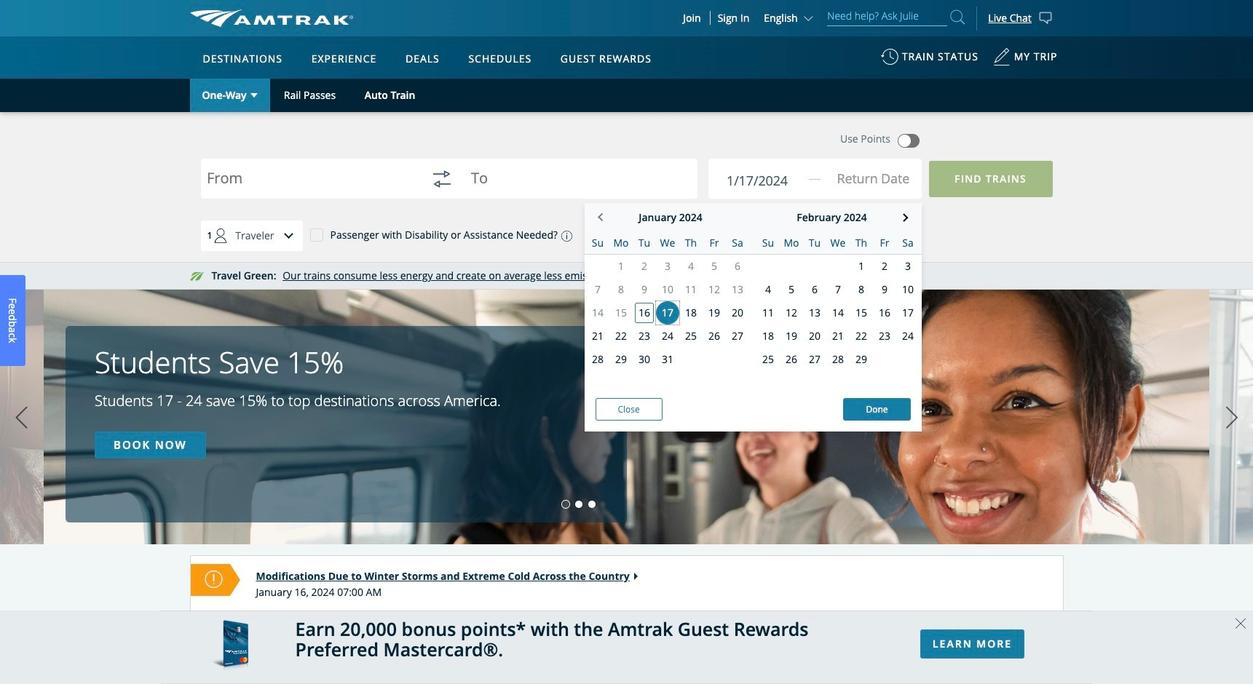 Task type: locate. For each thing, give the bounding box(es) containing it.
application
[[244, 122, 593, 325]]

tuesday, january 2, 2024 cell
[[633, 255, 656, 278]]

next month image
[[900, 214, 908, 221]]

tuesday, january 9, 2024 cell
[[633, 278, 656, 301]]

none field from
[[206, 162, 413, 209]]

wednesday, january 3, 2024 cell
[[656, 255, 679, 278]]

None field
[[206, 162, 413, 209], [471, 162, 677, 209], [723, 162, 824, 199], [723, 162, 824, 199]]

1 column header from the left
[[586, 232, 609, 254]]

1 grid from the left
[[584, 232, 749, 396]]

row
[[584, 232, 749, 255], [749, 232, 921, 255], [584, 255, 749, 278], [749, 255, 921, 278], [584, 278, 749, 301], [749, 278, 921, 301], [584, 301, 749, 325], [749, 301, 921, 325], [584, 325, 749, 348], [749, 325, 921, 348], [584, 348, 749, 371], [749, 348, 921, 371], [584, 371, 749, 396], [749, 371, 921, 396]]

None checkbox
[[310, 228, 323, 241]]

slide 2 tab
[[575, 501, 583, 508]]

sunday, january 14, 2024 cell
[[586, 301, 609, 325]]

banner
[[0, 0, 1253, 336]]

grid
[[584, 232, 749, 396], [749, 232, 921, 396]]

switch departure and arrival stations. image
[[424, 162, 459, 197]]

select caret image
[[250, 94, 257, 97]]

thursday, january 4, 2024 cell
[[679, 255, 703, 278]]

slide 1 tab
[[562, 501, 570, 508]]

previous image
[[11, 400, 32, 436]]

column header
[[586, 232, 609, 254], [609, 232, 633, 254], [633, 232, 656, 254], [656, 232, 679, 254], [679, 232, 703, 254], [703, 232, 726, 254], [726, 232, 749, 254], [756, 232, 780, 254], [780, 232, 803, 254], [803, 232, 826, 254], [826, 232, 850, 254], [850, 232, 873, 254], [873, 232, 896, 254], [896, 232, 920, 254]]

13 column header from the left
[[873, 232, 896, 254]]

2 grid from the left
[[749, 232, 921, 396]]

passenger image
[[206, 221, 235, 250]]

10 column header from the left
[[803, 232, 826, 254]]

wednesday, january 17, 2024 cell
[[656, 301, 679, 325]]

wednesday, january 10, 2024 cell
[[656, 278, 679, 301]]

none field to
[[471, 162, 677, 209]]

saturday, january 6, 2024 cell
[[726, 255, 749, 278]]



Task type: vqa. For each thing, say whether or not it's contained in the screenshot.
rightmost 'Management'
no



Task type: describe. For each thing, give the bounding box(es) containing it.
amtrak guest rewards preferred mastercard image
[[212, 620, 248, 675]]

11 column header from the left
[[826, 232, 850, 254]]

To text field
[[471, 171, 677, 190]]

9 column header from the left
[[780, 232, 803, 254]]

amtrak image
[[190, 9, 353, 27]]

monday, january 15, 2024 cell
[[609, 301, 633, 325]]

amtrak sustains leaf icon image
[[190, 272, 204, 281]]

7 column header from the left
[[726, 232, 749, 254]]

3 column header from the left
[[633, 232, 656, 254]]

plus icon image
[[716, 229, 729, 242]]

more information about accessible travel requests. image
[[558, 231, 572, 241]]

click to add the number travelers and discount types image
[[274, 221, 303, 250]]

search icon image
[[950, 7, 965, 27]]

friday, january 12, 2024 cell
[[703, 278, 726, 301]]

5 column header from the left
[[679, 232, 703, 254]]

2 column header from the left
[[609, 232, 633, 254]]

saturday, january 13, 2024 cell
[[726, 278, 749, 301]]

monday, january 8, 2024 cell
[[609, 278, 633, 301]]

6 column header from the left
[[703, 232, 726, 254]]

8 column header from the left
[[756, 232, 780, 254]]

choose a slide to display tab list
[[0, 501, 599, 508]]

slide 3 tab
[[588, 501, 596, 508]]

14 column header from the left
[[896, 232, 920, 254]]

Please enter your search item search field
[[827, 7, 947, 26]]

4 column header from the left
[[656, 232, 679, 254]]

monday, january 1, 2024 cell
[[609, 255, 633, 278]]

12 column header from the left
[[850, 232, 873, 254]]

next image
[[1221, 400, 1243, 436]]

From text field
[[206, 171, 413, 190]]

friday, january 5, 2024 cell
[[703, 255, 726, 278]]

regions map image
[[244, 122, 593, 325]]

thursday, january 11, 2024 cell
[[679, 278, 703, 301]]

sunday, january 7, 2024 cell
[[586, 278, 609, 301]]



